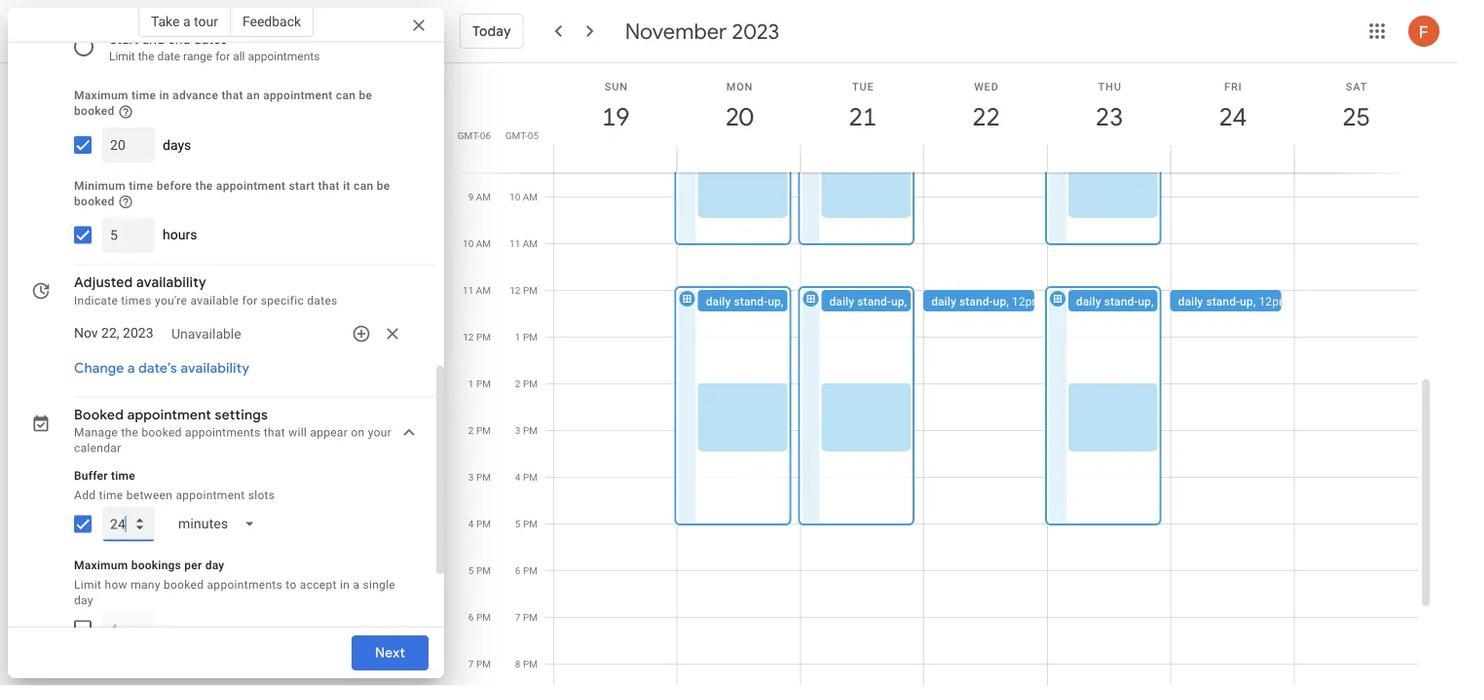 Task type: locate. For each thing, give the bounding box(es) containing it.
4 stand- from the left
[[1105, 295, 1138, 309]]

appointment left slots
[[176, 489, 245, 502]]

availability
[[136, 274, 207, 292], [181, 360, 250, 378]]

appointments inside start and end dates limit the date range for all appointments
[[248, 50, 320, 63]]

maximum bookings per day limit how many booked appointments to accept in a single day
[[74, 559, 396, 608]]

5 pm
[[515, 519, 538, 531], [469, 566, 491, 577]]

1 horizontal spatial 5 pm
[[515, 519, 538, 531]]

4 12pm from the left
[[1157, 295, 1188, 309]]

2 horizontal spatial a
[[353, 578, 360, 592]]

0 horizontal spatial 4 pm
[[469, 519, 491, 531]]

4 daily from the left
[[1077, 295, 1102, 309]]

change a date's availability
[[74, 360, 250, 378]]

booked up maximum days in advance that an appointment can be booked number field
[[74, 104, 115, 118]]

12 pm
[[510, 285, 538, 297], [463, 332, 491, 343]]

7 pm left 8
[[469, 659, 491, 671]]

booked appointment settings manage the booked appointments that will appear on your calendar
[[74, 407, 392, 456]]

1 vertical spatial 4 pm
[[469, 519, 491, 531]]

appointments down settings
[[185, 426, 261, 440]]

0 vertical spatial limit
[[109, 50, 135, 63]]

appointments inside booked appointment settings manage the booked appointments that will appear on your calendar
[[185, 426, 261, 440]]

maximum inside maximum bookings per day limit how many booked appointments to accept in a single day
[[74, 559, 128, 573]]

2 stand- from the left
[[858, 295, 892, 309]]

0 horizontal spatial 6
[[469, 612, 474, 624]]

5 12pm from the left
[[1259, 295, 1290, 309]]

booked inside maximum time in advance that an appointment can be booked
[[74, 104, 115, 118]]

start
[[109, 31, 139, 47]]

3 daily stand-up , 12pm from the left
[[932, 295, 1043, 309]]

take a tour
[[151, 13, 218, 29]]

3 , from the left
[[1007, 295, 1009, 309]]

advance
[[173, 89, 218, 102]]

today
[[473, 22, 511, 40]]

10 am right the "9 am"
[[510, 191, 538, 203]]

time inside minimum time before the appointment start that it can be booked
[[129, 179, 153, 193]]

start
[[289, 179, 315, 193]]

0 horizontal spatial in
[[159, 89, 169, 102]]

19 column header
[[553, 63, 678, 173]]

1 vertical spatial 11
[[463, 285, 474, 297]]

manage
[[74, 426, 118, 440]]

10
[[510, 191, 521, 203], [463, 238, 474, 250]]

0 horizontal spatial 1
[[469, 379, 474, 390]]

1 maximum from the top
[[74, 89, 128, 102]]

accept
[[300, 578, 337, 592]]

the inside minimum time before the appointment start that it can be booked
[[195, 179, 213, 193]]

1 vertical spatial 3 pm
[[469, 472, 491, 484]]

limit inside start and end dates limit the date range for all appointments
[[109, 50, 135, 63]]

1 horizontal spatial day
[[205, 559, 225, 573]]

6
[[515, 566, 521, 577], [469, 612, 474, 624]]

wed 22
[[971, 80, 999, 133]]

gmt-
[[458, 130, 480, 141], [506, 130, 528, 141]]

appointments down feedback button
[[248, 50, 320, 63]]

1 vertical spatial that
[[318, 179, 340, 193]]

limit for maximum
[[74, 578, 102, 592]]

0 vertical spatial a
[[183, 13, 191, 29]]

0 vertical spatial 7
[[515, 612, 521, 624]]

0 horizontal spatial 7
[[469, 659, 474, 671]]

can up it
[[336, 89, 356, 102]]

1 horizontal spatial 7
[[515, 612, 521, 624]]

availability up the you're
[[136, 274, 207, 292]]

appointment inside booked appointment settings manage the booked appointments that will appear on your calendar
[[127, 407, 211, 425]]

1 horizontal spatial be
[[377, 179, 390, 193]]

the
[[138, 50, 155, 63], [195, 179, 213, 193], [121, 426, 138, 440]]

be inside maximum time in advance that an appointment can be booked
[[359, 89, 373, 102]]

0 vertical spatial day
[[205, 559, 225, 573]]

21 column header
[[800, 63, 925, 173]]

1 horizontal spatial 2 pm
[[515, 379, 538, 390]]

1 vertical spatial appointments
[[185, 426, 261, 440]]

1 horizontal spatial 4
[[515, 472, 521, 484]]

pm
[[523, 285, 538, 297], [476, 332, 491, 343], [523, 332, 538, 343], [476, 379, 491, 390], [523, 379, 538, 390], [476, 425, 491, 437], [523, 425, 538, 437], [476, 472, 491, 484], [523, 472, 538, 484], [476, 519, 491, 531], [523, 519, 538, 531], [476, 566, 491, 577], [523, 566, 538, 577], [476, 612, 491, 624], [523, 612, 538, 624], [476, 659, 491, 671], [523, 659, 538, 671]]

dates right specific
[[307, 294, 338, 308]]

limit
[[109, 50, 135, 63], [74, 578, 102, 592]]

1 vertical spatial day
[[74, 594, 93, 608]]

20
[[724, 101, 752, 133]]

grid
[[452, 63, 1434, 687]]

1 horizontal spatial 5
[[515, 519, 521, 531]]

0 vertical spatial 10
[[510, 191, 521, 203]]

24 column header
[[1171, 63, 1295, 173]]

1 horizontal spatial for
[[242, 294, 258, 308]]

november 2023
[[625, 18, 780, 45]]

gmt- left gmt-05
[[458, 130, 480, 141]]

limit inside maximum bookings per day limit how many booked appointments to accept in a single day
[[74, 578, 102, 592]]

minimum time before the appointment start that it can be booked
[[74, 179, 390, 208]]

time inside maximum time in advance that an appointment can be booked
[[132, 89, 156, 102]]

0 vertical spatial 4
[[515, 472, 521, 484]]

0 horizontal spatial 12 pm
[[463, 332, 491, 343]]

11 am
[[510, 238, 538, 250], [463, 285, 491, 297]]

,
[[781, 295, 784, 309], [905, 295, 907, 309], [1007, 295, 1009, 309], [1152, 295, 1154, 309], [1254, 295, 1256, 309]]

for inside adjusted availability indicate times you're available for specific dates
[[242, 294, 258, 308]]

Minimum amount of hours before the start of the appointment that it can be booked number field
[[110, 218, 147, 253]]

0 vertical spatial the
[[138, 50, 155, 63]]

5 stand- from the left
[[1207, 295, 1240, 309]]

1 vertical spatial can
[[354, 179, 374, 193]]

that left will
[[264, 426, 285, 440]]

appointment left start on the left top of page
[[216, 179, 286, 193]]

4 pm
[[515, 472, 538, 484], [469, 519, 491, 531]]

0 vertical spatial 2 pm
[[515, 379, 538, 390]]

1 horizontal spatial 11 am
[[510, 238, 538, 250]]

in
[[159, 89, 169, 102], [340, 578, 350, 592]]

0 vertical spatial 7 pm
[[515, 612, 538, 624]]

a left "single"
[[353, 578, 360, 592]]

that
[[222, 89, 243, 102], [318, 179, 340, 193], [264, 426, 285, 440]]

the inside booked appointment settings manage the booked appointments that will appear on your calendar
[[121, 426, 138, 440]]

booked down 'per'
[[164, 578, 204, 592]]

0 vertical spatial 3 pm
[[515, 425, 538, 437]]

appointment down change a date's availability button on the bottom left of page
[[127, 407, 211, 425]]

dates inside start and end dates limit the date range for all appointments
[[194, 31, 228, 47]]

1 horizontal spatial 6 pm
[[515, 566, 538, 577]]

0 horizontal spatial be
[[359, 89, 373, 102]]

grid containing 19
[[452, 63, 1434, 687]]

1 vertical spatial 7
[[469, 659, 474, 671]]

that left an
[[222, 89, 243, 102]]

limit down start
[[109, 50, 135, 63]]

1 vertical spatial 5
[[469, 566, 474, 577]]

day
[[205, 559, 225, 573], [74, 594, 93, 608]]

0 vertical spatial 12 pm
[[510, 285, 538, 297]]

be inside minimum time before the appointment start that it can be booked
[[377, 179, 390, 193]]

range
[[183, 50, 213, 63]]

thu 23
[[1095, 80, 1123, 133]]

0 vertical spatial 11 am
[[510, 238, 538, 250]]

wed
[[975, 80, 999, 93]]

1 horizontal spatial in
[[340, 578, 350, 592]]

for inside start and end dates limit the date range for all appointments
[[215, 50, 230, 63]]

7 left 8
[[469, 659, 474, 671]]

0 horizontal spatial 6 pm
[[469, 612, 491, 624]]

5 daily from the left
[[1179, 295, 1204, 309]]

Maximum days in advance that an appointment can be booked number field
[[110, 127, 147, 163]]

sat
[[1346, 80, 1368, 93]]

1 gmt- from the left
[[458, 130, 480, 141]]

3
[[515, 425, 521, 437], [469, 472, 474, 484]]

time left advance at left
[[132, 89, 156, 102]]

times
[[121, 294, 152, 308]]

appointment right an
[[263, 89, 333, 102]]

1 vertical spatial 1
[[469, 379, 474, 390]]

0 horizontal spatial day
[[74, 594, 93, 608]]

daily
[[706, 295, 731, 309], [830, 295, 855, 309], [932, 295, 957, 309], [1077, 295, 1102, 309], [1179, 295, 1204, 309]]

1 vertical spatial availability
[[181, 360, 250, 378]]

single
[[363, 578, 396, 592]]

10 am down the "9 am"
[[463, 238, 491, 250]]

2 pm
[[515, 379, 538, 390], [469, 425, 491, 437]]

1 horizontal spatial a
[[183, 13, 191, 29]]

that inside booked appointment settings manage the booked appointments that will appear on your calendar
[[264, 426, 285, 440]]

maximum inside maximum time in advance that an appointment can be booked
[[74, 89, 128, 102]]

None field
[[163, 507, 271, 542]]

can inside maximum time in advance that an appointment can be booked
[[336, 89, 356, 102]]

booked inside minimum time before the appointment start that it can be booked
[[74, 195, 115, 208]]

between
[[126, 489, 173, 502]]

0 horizontal spatial dates
[[194, 31, 228, 47]]

0 vertical spatial can
[[336, 89, 356, 102]]

12pm
[[787, 295, 817, 309], [910, 295, 941, 309], [1012, 295, 1043, 309], [1157, 295, 1188, 309], [1259, 295, 1290, 309]]

2
[[515, 379, 521, 390], [469, 425, 474, 437]]

0 vertical spatial dates
[[194, 31, 228, 47]]

2023
[[732, 18, 780, 45]]

1 vertical spatial limit
[[74, 578, 102, 592]]

hours
[[163, 227, 197, 243]]

can right it
[[354, 179, 374, 193]]

a inside maximum bookings per day limit how many booked appointments to accept in a single day
[[353, 578, 360, 592]]

6 pm
[[515, 566, 538, 577], [469, 612, 491, 624]]

0 vertical spatial 1 pm
[[515, 332, 538, 343]]

booked down the minimum
[[74, 195, 115, 208]]

november
[[625, 18, 727, 45]]

1 vertical spatial 10
[[463, 238, 474, 250]]

a inside button
[[183, 13, 191, 29]]

2 gmt- from the left
[[506, 130, 528, 141]]

time right buffer
[[111, 469, 135, 483]]

2 maximum from the top
[[74, 559, 128, 573]]

10 right the "9 am"
[[510, 191, 521, 203]]

maximum up how
[[74, 559, 128, 573]]

Buffer time number field
[[110, 507, 147, 542]]

1 vertical spatial the
[[195, 179, 213, 193]]

limit left how
[[74, 578, 102, 592]]

maximum for maximum time in advance that an appointment can be booked
[[74, 89, 128, 102]]

1 vertical spatial 11 am
[[463, 285, 491, 297]]

0 vertical spatial 12
[[510, 285, 521, 297]]

next
[[375, 645, 405, 663]]

1 vertical spatial 3
[[469, 472, 474, 484]]

sunday, november 19 element
[[594, 95, 639, 139]]

2 vertical spatial appointments
[[207, 578, 283, 592]]

2 , from the left
[[905, 295, 907, 309]]

1 vertical spatial for
[[242, 294, 258, 308]]

that inside minimum time before the appointment start that it can be booked
[[318, 179, 340, 193]]

maximum up maximum days in advance that an appointment can be booked number field
[[74, 89, 128, 102]]

in right accept
[[340, 578, 350, 592]]

10 am
[[510, 191, 538, 203], [463, 238, 491, 250]]

the right before
[[195, 179, 213, 193]]

1 horizontal spatial 3
[[515, 425, 521, 437]]

the right manage
[[121, 426, 138, 440]]

the down and
[[138, 50, 155, 63]]

up
[[768, 295, 781, 309], [892, 295, 905, 309], [994, 295, 1007, 309], [1138, 295, 1152, 309], [1240, 295, 1254, 309]]

booked
[[74, 104, 115, 118], [74, 195, 115, 208], [142, 426, 182, 440], [164, 578, 204, 592]]

dates inside adjusted availability indicate times you're available for specific dates
[[307, 294, 338, 308]]

1 horizontal spatial 1 pm
[[515, 332, 538, 343]]

0 horizontal spatial for
[[215, 50, 230, 63]]

a inside button
[[128, 360, 135, 378]]

limit for start
[[109, 50, 135, 63]]

7 pm up 8 pm
[[515, 612, 538, 624]]

22 column header
[[924, 63, 1048, 173]]

appointment
[[263, 89, 333, 102], [216, 179, 286, 193], [127, 407, 211, 425], [176, 489, 245, 502]]

1 vertical spatial 5 pm
[[469, 566, 491, 577]]

7 up 8
[[515, 612, 521, 624]]

0 horizontal spatial limit
[[74, 578, 102, 592]]

today button
[[460, 8, 524, 55]]

0 vertical spatial 11
[[510, 238, 521, 250]]

for left all
[[215, 50, 230, 63]]

24
[[1218, 101, 1246, 133]]

21
[[848, 101, 876, 133]]

0 vertical spatial be
[[359, 89, 373, 102]]

daily stand-up , 12pm
[[706, 295, 817, 309], [830, 295, 941, 309], [932, 295, 1043, 309], [1077, 295, 1188, 309], [1179, 295, 1290, 309]]

20 column header
[[677, 63, 801, 173]]

for
[[215, 50, 230, 63], [242, 294, 258, 308]]

tue
[[853, 80, 874, 93]]

availability inside adjusted availability indicate times you're available for specific dates
[[136, 274, 207, 292]]

0 horizontal spatial 12
[[463, 332, 474, 343]]

availability inside button
[[181, 360, 250, 378]]

dates
[[194, 31, 228, 47], [307, 294, 338, 308]]

1 horizontal spatial 12 pm
[[510, 285, 538, 297]]

a up end
[[183, 13, 191, 29]]

time for maximum
[[132, 89, 156, 102]]

1 horizontal spatial that
[[264, 426, 285, 440]]

saturday, november 25 element
[[1335, 95, 1379, 139]]

0 horizontal spatial a
[[128, 360, 135, 378]]

06
[[480, 130, 491, 141]]

1 horizontal spatial 11
[[510, 238, 521, 250]]

add
[[74, 489, 96, 502]]

change
[[74, 360, 124, 378]]

2 12pm from the left
[[910, 295, 941, 309]]

0 vertical spatial in
[[159, 89, 169, 102]]

availability down the unavailable
[[181, 360, 250, 378]]

1 vertical spatial 2 pm
[[469, 425, 491, 437]]

5
[[515, 519, 521, 531], [469, 566, 474, 577]]

gmt-05
[[506, 130, 539, 141]]

booked up buffer time add time between appointment slots
[[142, 426, 182, 440]]

0 horizontal spatial 3
[[469, 472, 474, 484]]

0 vertical spatial 4 pm
[[515, 472, 538, 484]]

0 horizontal spatial 5
[[469, 566, 474, 577]]

how
[[105, 578, 128, 592]]

in left advance at left
[[159, 89, 169, 102]]

1 vertical spatial 12
[[463, 332, 474, 343]]

3 pm
[[515, 425, 538, 437], [469, 472, 491, 484]]

1 vertical spatial 6
[[469, 612, 474, 624]]

dates down tour
[[194, 31, 228, 47]]

4
[[515, 472, 521, 484], [469, 519, 474, 531]]

1 horizontal spatial 3 pm
[[515, 425, 538, 437]]

1 horizontal spatial limit
[[109, 50, 135, 63]]

for left specific
[[242, 294, 258, 308]]

in inside maximum bookings per day limit how many booked appointments to accept in a single day
[[340, 578, 350, 592]]

1 vertical spatial be
[[377, 179, 390, 193]]

1 horizontal spatial dates
[[307, 294, 338, 308]]

11
[[510, 238, 521, 250], [463, 285, 474, 297]]

2 vertical spatial the
[[121, 426, 138, 440]]

1
[[515, 332, 521, 343], [469, 379, 474, 390]]

0 vertical spatial that
[[222, 89, 243, 102]]

time for buffer
[[111, 469, 135, 483]]

gmt- right 06 on the top
[[506, 130, 528, 141]]

1 pm
[[515, 332, 538, 343], [469, 379, 491, 390]]

12
[[510, 285, 521, 297], [463, 332, 474, 343]]

that inside maximum time in advance that an appointment can be booked
[[222, 89, 243, 102]]

0 vertical spatial for
[[215, 50, 230, 63]]

a
[[183, 13, 191, 29], [128, 360, 135, 378], [353, 578, 360, 592]]

1 up from the left
[[768, 295, 781, 309]]

maximum time in advance that an appointment can be booked
[[74, 89, 373, 118]]

appointments left to
[[207, 578, 283, 592]]

appointment inside maximum time in advance that an appointment can be booked
[[263, 89, 333, 102]]

0 vertical spatial availability
[[136, 274, 207, 292]]

1 horizontal spatial 12
[[510, 285, 521, 297]]

next button
[[352, 630, 429, 677]]

2 daily from the left
[[830, 295, 855, 309]]

1 vertical spatial in
[[340, 578, 350, 592]]

that left it
[[318, 179, 340, 193]]

am
[[476, 191, 491, 203], [523, 191, 538, 203], [476, 238, 491, 250], [523, 238, 538, 250], [476, 285, 491, 297]]

1 horizontal spatial gmt-
[[506, 130, 528, 141]]

appointments
[[248, 50, 320, 63], [185, 426, 261, 440], [207, 578, 283, 592]]

a left date's
[[128, 360, 135, 378]]

23 column header
[[1047, 63, 1172, 173]]

10 down 9
[[463, 238, 474, 250]]

1 vertical spatial 2
[[469, 425, 474, 437]]

gmt- for 05
[[506, 130, 528, 141]]

fri
[[1225, 80, 1243, 93]]

time left before
[[129, 179, 153, 193]]



Task type: describe. For each thing, give the bounding box(es) containing it.
thu
[[1099, 80, 1122, 93]]

1 vertical spatial 4
[[469, 519, 474, 531]]

sun
[[605, 80, 628, 93]]

3 daily from the left
[[932, 295, 957, 309]]

change a date's availability button
[[66, 351, 257, 387]]

maximum for maximum bookings per day limit how many booked appointments to accept in a single day
[[74, 559, 128, 573]]

unavailable
[[171, 326, 241, 342]]

monday, november 20 element
[[717, 95, 762, 139]]

tuesday, november 21 element
[[841, 95, 886, 139]]

to
[[286, 578, 297, 592]]

friday, november 24 element
[[1211, 95, 1256, 139]]

tour
[[194, 13, 218, 29]]

an
[[247, 89, 260, 102]]

0 horizontal spatial 1 pm
[[469, 379, 491, 390]]

1 horizontal spatial 10
[[510, 191, 521, 203]]

time right add
[[99, 489, 123, 502]]

1 horizontal spatial 4 pm
[[515, 472, 538, 484]]

can inside minimum time before the appointment start that it can be booked
[[354, 179, 374, 193]]

the inside start and end dates limit the date range for all appointments
[[138, 50, 155, 63]]

1 horizontal spatial 2
[[515, 379, 521, 390]]

1 12pm from the left
[[787, 295, 817, 309]]

2 up from the left
[[892, 295, 905, 309]]

and
[[142, 31, 165, 47]]

8
[[515, 659, 521, 671]]

per
[[184, 559, 202, 573]]

0 horizontal spatial 2
[[469, 425, 474, 437]]

Maximum bookings per day number field
[[110, 613, 147, 648]]

appointment inside minimum time before the appointment start that it can be booked
[[216, 179, 286, 193]]

1 , from the left
[[781, 295, 784, 309]]

adjusted
[[74, 274, 133, 292]]

4 up from the left
[[1138, 295, 1152, 309]]

specific
[[261, 294, 304, 308]]

5 up from the left
[[1240, 295, 1254, 309]]

9 am
[[468, 191, 491, 203]]

0 vertical spatial 6
[[515, 566, 521, 577]]

appointments inside maximum bookings per day limit how many booked appointments to accept in a single day
[[207, 578, 283, 592]]

many
[[131, 578, 160, 592]]

1 daily from the left
[[706, 295, 731, 309]]

8 pm
[[515, 659, 538, 671]]

mon 20
[[724, 80, 753, 133]]

0 horizontal spatial 3 pm
[[469, 472, 491, 484]]

1 vertical spatial 6 pm
[[469, 612, 491, 624]]

slots
[[248, 489, 275, 502]]

days
[[163, 137, 191, 153]]

0 horizontal spatial 5 pm
[[469, 566, 491, 577]]

4 daily stand-up , 12pm from the left
[[1077, 295, 1188, 309]]

before
[[157, 179, 192, 193]]

date's
[[138, 360, 177, 378]]

0 horizontal spatial 7 pm
[[469, 659, 491, 671]]

3 stand- from the left
[[960, 295, 994, 309]]

all
[[233, 50, 245, 63]]

buffer time add time between appointment slots
[[74, 469, 275, 502]]

23
[[1095, 101, 1123, 133]]

thursday, november 23 element
[[1088, 95, 1132, 139]]

9
[[468, 191, 474, 203]]

will
[[289, 426, 307, 440]]

fri 24
[[1218, 80, 1246, 133]]

0 vertical spatial 10 am
[[510, 191, 538, 203]]

feedback button
[[231, 6, 314, 37]]

a for change
[[128, 360, 135, 378]]

indicate
[[74, 294, 118, 308]]

buffer
[[74, 469, 108, 483]]

3 up from the left
[[994, 295, 1007, 309]]

5 , from the left
[[1254, 295, 1256, 309]]

3 12pm from the left
[[1012, 295, 1043, 309]]

sat 25
[[1342, 80, 1370, 133]]

booked inside booked appointment settings manage the booked appointments that will appear on your calendar
[[142, 426, 182, 440]]

gmt- for 06
[[458, 130, 480, 141]]

22
[[971, 101, 999, 133]]

minimum
[[74, 179, 126, 193]]

take
[[151, 13, 180, 29]]

mon
[[727, 80, 753, 93]]

1 vertical spatial 12 pm
[[463, 332, 491, 343]]

0 horizontal spatial 11
[[463, 285, 474, 297]]

1 horizontal spatial 7 pm
[[515, 612, 538, 624]]

available
[[190, 294, 239, 308]]

calendar
[[74, 442, 121, 456]]

you're
[[155, 294, 187, 308]]

in inside maximum time in advance that an appointment can be booked
[[159, 89, 169, 102]]

0 vertical spatial 5 pm
[[515, 519, 538, 531]]

1 daily stand-up , 12pm from the left
[[706, 295, 817, 309]]

gmt-06
[[458, 130, 491, 141]]

date
[[157, 50, 180, 63]]

4 , from the left
[[1152, 295, 1154, 309]]

a for take
[[183, 13, 191, 29]]

25
[[1342, 101, 1370, 133]]

booked inside maximum bookings per day limit how many booked appointments to accept in a single day
[[164, 578, 204, 592]]

2 daily stand-up , 12pm from the left
[[830, 295, 941, 309]]

settings
[[215, 407, 268, 425]]

19
[[601, 101, 629, 133]]

booked
[[74, 407, 124, 425]]

start and end dates limit the date range for all appointments
[[109, 31, 320, 63]]

sun 19
[[601, 80, 629, 133]]

wednesday, november 22 element
[[964, 95, 1009, 139]]

time for minimum
[[129, 179, 153, 193]]

feedback
[[243, 13, 301, 29]]

1 stand- from the left
[[734, 295, 768, 309]]

appointment inside buffer time add time between appointment slots
[[176, 489, 245, 502]]

05
[[528, 130, 539, 141]]

adjusted availability indicate times you're available for specific dates
[[74, 274, 338, 308]]

5 daily stand-up , 12pm from the left
[[1179, 295, 1290, 309]]

25 column header
[[1294, 63, 1419, 173]]

end
[[168, 31, 190, 47]]

bookings
[[131, 559, 181, 573]]

tue 21
[[848, 80, 876, 133]]

0 vertical spatial 1
[[515, 332, 521, 343]]

0 horizontal spatial 10 am
[[463, 238, 491, 250]]

0 vertical spatial 3
[[515, 425, 521, 437]]

on
[[351, 426, 365, 440]]

your
[[368, 426, 392, 440]]

take a tour button
[[138, 6, 231, 37]]

0 vertical spatial 6 pm
[[515, 566, 538, 577]]

it
[[343, 179, 351, 193]]

appear
[[310, 426, 348, 440]]

0 horizontal spatial 11 am
[[463, 285, 491, 297]]

Date text field
[[74, 322, 154, 346]]



Task type: vqa. For each thing, say whether or not it's contained in the screenshot.


